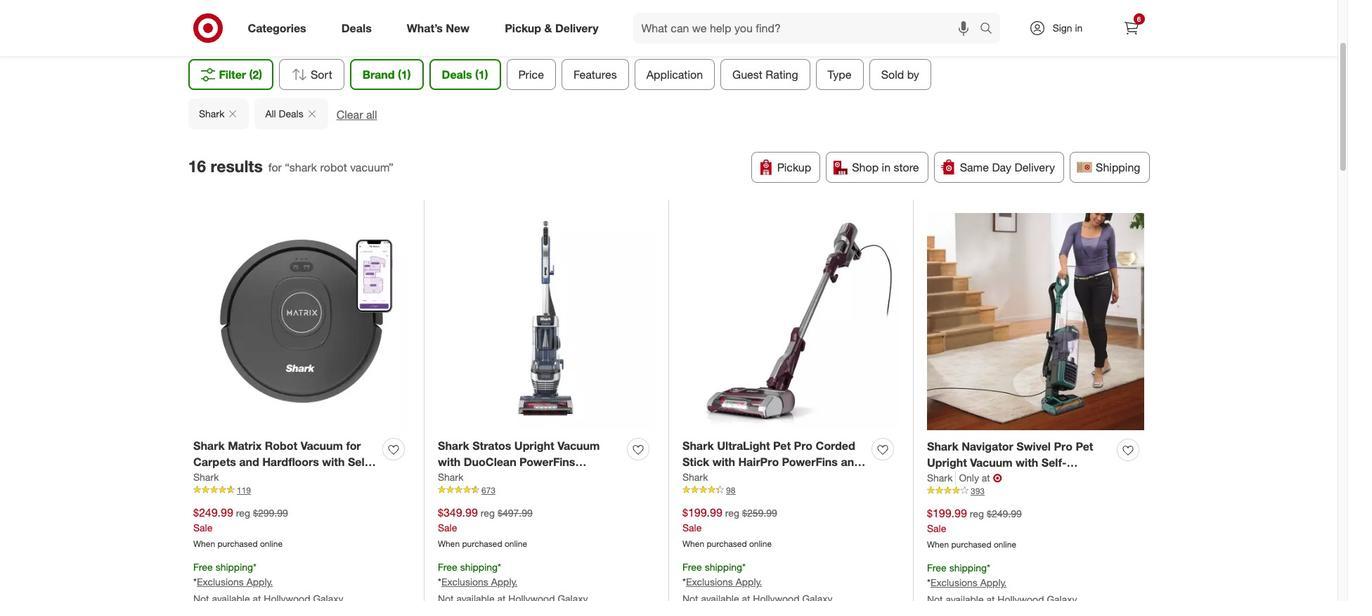 Task type: vqa. For each thing, say whether or not it's contained in the screenshot.
Filter (2)
yes



Task type: locate. For each thing, give the bounding box(es) containing it.
2 (1) from the left
[[475, 67, 488, 82]]

purchased for shark navigator swivel pro pet upright vacuum with self- cleaning brushroll - zu51
[[952, 539, 992, 550]]

brushroll
[[244, 471, 293, 485], [978, 472, 1027, 486]]

pickup inside button
[[778, 160, 812, 174]]

0 vertical spatial delivery
[[555, 21, 599, 35]]

deals right all
[[278, 108, 303, 120]]

delivery right day
[[1015, 160, 1056, 174]]

apply. for shark ultralight pet pro corded stick with hairpro powerfins and odor neutralizer technology - hz702
[[736, 576, 762, 588]]

deals up brand
[[342, 21, 372, 35]]

shark navigator swivel pro pet upright vacuum with self-cleaning brushroll - zu51 image
[[927, 213, 1145, 431], [927, 213, 1145, 431]]

vacuum up hardfloors
[[301, 439, 343, 453]]

sponsored
[[1049, 34, 1091, 44]]

free shipping * * exclusions apply. down '$349.99 reg $497.99 sale when purchased online'
[[438, 561, 518, 588]]

online for shark matrix robot vacuum for carpets and hardfloors with self- cleaning brushroll and precision mapping rv2310
[[260, 538, 283, 549]]

mapping
[[193, 487, 240, 501]]

exclusions apply. button down $249.99 reg $299.99 sale when purchased online
[[197, 575, 273, 589]]

reg down "119"
[[236, 507, 250, 519]]

$199.99 down hz702 at the bottom of the page
[[683, 505, 723, 520]]

sale inside $199.99 reg $259.99 sale when purchased online
[[683, 522, 702, 533]]

$249.99
[[193, 505, 233, 520], [987, 508, 1022, 520]]

0 horizontal spatial $199.99
[[683, 505, 723, 520]]

0 vertical spatial for
[[268, 160, 282, 174]]

shipping down $249.99 reg $299.99 sale when purchased online
[[216, 561, 253, 573]]

rating
[[766, 67, 799, 82]]

sale down $349.99
[[438, 522, 457, 533]]

purchased inside $249.99 reg $299.99 sale when purchased online
[[218, 538, 258, 549]]

0 horizontal spatial delivery
[[555, 21, 599, 35]]

(1) right brand
[[398, 67, 411, 82]]

1 vertical spatial in
[[882, 160, 891, 174]]

$349.99 reg $497.99 sale when purchased online
[[438, 505, 533, 549]]

exclusions apply. button
[[197, 575, 273, 589], [442, 575, 518, 589], [686, 575, 762, 589], [931, 576, 1007, 590]]

apply. for shark matrix robot vacuum for carpets and hardfloors with self- cleaning brushroll and precision mapping rv2310
[[247, 576, 273, 588]]

with up the precision
[[322, 455, 345, 469]]

and down hardfloors
[[296, 471, 316, 485]]

shark matrix robot vacuum for carpets and hardfloors with self- cleaning brushroll and precision mapping rv2310 link
[[193, 438, 377, 501]]

exclusions apply. button for shark matrix robot vacuum for carpets and hardfloors with self- cleaning brushroll and precision mapping rv2310
[[197, 575, 273, 589]]

online for shark navigator swivel pro pet upright vacuum with self- cleaning brushroll - zu51
[[994, 539, 1017, 550]]

free shipping * * exclusions apply. down $199.99 reg $259.99 sale when purchased online
[[683, 561, 762, 588]]

purchased down $259.99 on the right
[[707, 538, 747, 549]]

delivery right &
[[555, 21, 599, 35]]

exclusions
[[197, 576, 244, 588], [442, 576, 489, 588], [686, 576, 733, 588], [931, 577, 978, 589]]

and down corded
[[841, 455, 861, 469]]

online inside $249.99 reg $299.99 sale when purchased online
[[260, 538, 283, 549]]

pet inside shark navigator swivel pro pet upright vacuum with self- cleaning brushroll - zu51
[[1076, 439, 1094, 454]]

shark inside button
[[199, 108, 224, 120]]

brushroll inside shark matrix robot vacuum for carpets and hardfloors with self- cleaning brushroll and precision mapping rv2310
[[244, 471, 293, 485]]

reg down 393
[[970, 508, 985, 520]]

$199.99 inside $199.99 reg $259.99 sale when purchased online
[[683, 505, 723, 520]]

guest rating
[[733, 67, 799, 82]]

1 horizontal spatial pro
[[1054, 439, 1073, 454]]

exclusions for shark navigator swivel pro pet upright vacuum with self- cleaning brushroll - zu51
[[931, 577, 978, 589]]

0 horizontal spatial (1)
[[398, 67, 411, 82]]

0 vertical spatial pickup
[[505, 21, 541, 35]]

shark inside shark navigator swivel pro pet upright vacuum with self- cleaning brushroll - zu51
[[927, 439, 959, 454]]

reg inside '$349.99 reg $497.99 sale when purchased online'
[[481, 507, 495, 519]]

free
[[193, 561, 213, 573], [438, 561, 458, 573], [683, 561, 702, 573], [927, 562, 947, 574]]

deals
[[342, 21, 372, 35], [442, 67, 472, 82], [278, 108, 303, 120]]

free shipping * * exclusions apply. for shark navigator swivel pro pet upright vacuum with self- cleaning brushroll - zu51
[[927, 562, 1007, 589]]

0 horizontal spatial pickup
[[505, 21, 541, 35]]

exclusions down $199.99 reg $249.99 sale when purchased online
[[931, 577, 978, 589]]

free down $199.99 reg $259.99 sale when purchased online
[[683, 561, 702, 573]]

shark stratos upright vacuum with duoclean powerfins hairpro, self-cleaning brushroll, odor neutralizer technology - navy - az3002 image
[[438, 213, 655, 430], [438, 213, 655, 430]]

reg inside $199.99 reg $259.99 sale when purchased online
[[725, 507, 740, 519]]

with down swivel in the bottom of the page
[[1016, 456, 1039, 470]]

reg inside $249.99 reg $299.99 sale when purchased online
[[236, 507, 250, 519]]

delivery for pickup & delivery
[[555, 21, 599, 35]]

1 horizontal spatial pet
[[1076, 439, 1094, 454]]

1 vertical spatial vacuum
[[971, 456, 1013, 470]]

sale inside $199.99 reg $249.99 sale when purchased online
[[927, 522, 947, 534]]

online
[[260, 538, 283, 549], [505, 538, 527, 549], [750, 538, 772, 549], [994, 539, 1017, 550]]

0 horizontal spatial for
[[268, 160, 282, 174]]

1 horizontal spatial deals
[[342, 21, 372, 35]]

pet up hairpro
[[774, 439, 791, 453]]

$199.99 reg $259.99 sale when purchased online
[[683, 505, 778, 549]]

shark up the carpets
[[193, 439, 225, 453]]

2 horizontal spatial deals
[[442, 67, 472, 82]]

2 vertical spatial deals
[[278, 108, 303, 120]]

shipping
[[216, 561, 253, 573], [460, 561, 498, 573], [705, 561, 743, 573], [950, 562, 987, 574]]

when for shark ultralight pet pro corded stick with hairpro powerfins and odor neutralizer technology - hz702
[[683, 538, 705, 549]]

sale down shark only at ¬
[[927, 522, 947, 534]]

zu51
[[1038, 472, 1066, 486]]

and down matrix
[[239, 455, 259, 469]]

for up the precision
[[346, 439, 361, 453]]

deals down new
[[442, 67, 472, 82]]

vacuum up at
[[971, 456, 1013, 470]]

shark link for $349.99
[[438, 470, 464, 484]]

pro up powerfins in the right of the page
[[794, 439, 813, 453]]

shark down filter (2) button
[[199, 108, 224, 120]]

purchased down $299.99
[[218, 538, 258, 549]]

pro
[[794, 439, 813, 453], [1054, 439, 1073, 454]]

1 horizontal spatial (1)
[[475, 67, 488, 82]]

hairpro
[[739, 455, 779, 469]]

shipping down $199.99 reg $249.99 sale when purchased online
[[950, 562, 987, 574]]

in left store
[[882, 160, 891, 174]]

-
[[838, 471, 843, 485], [1030, 472, 1034, 486]]

shark inside shark only at ¬
[[927, 472, 953, 484]]

shark link
[[193, 470, 219, 484], [438, 470, 464, 484], [683, 470, 708, 484], [927, 471, 957, 485]]

shark only at ¬
[[927, 471, 1003, 485]]

shark for shark link related to $199.99
[[683, 471, 708, 483]]

$199.99 reg $249.99 sale when purchased online
[[927, 506, 1022, 550]]

0 horizontal spatial in
[[882, 160, 891, 174]]

self- up the precision
[[348, 455, 373, 469]]

cleaning inside shark navigator swivel pro pet upright vacuum with self- cleaning brushroll - zu51
[[927, 472, 975, 486]]

guest
[[733, 67, 763, 82]]

online inside $199.99 reg $249.99 sale when purchased online
[[994, 539, 1017, 550]]

reg inside $199.99 reg $249.99 sale when purchased online
[[970, 508, 985, 520]]

shark link down the carpets
[[193, 470, 219, 484]]

vacuum inside shark matrix robot vacuum for carpets and hardfloors with self- cleaning brushroll and precision mapping rv2310
[[301, 439, 343, 453]]

sign in link
[[1017, 13, 1105, 44]]

1 (1) from the left
[[398, 67, 411, 82]]

delivery inside button
[[1015, 160, 1056, 174]]

sold by
[[882, 67, 920, 82]]

pro inside shark navigator swivel pro pet upright vacuum with self- cleaning brushroll - zu51
[[1054, 439, 1073, 454]]

robot
[[265, 439, 298, 453]]

corded
[[816, 439, 856, 453]]

in inside the shop in store button
[[882, 160, 891, 174]]

1 horizontal spatial -
[[1030, 472, 1034, 486]]

shop in store
[[852, 160, 920, 174]]

online down 393 link
[[994, 539, 1017, 550]]

2 horizontal spatial and
[[841, 455, 861, 469]]

1 horizontal spatial $249.99
[[987, 508, 1022, 520]]

reg down '673' at the bottom of the page
[[481, 507, 495, 519]]

pro right swivel in the bottom of the page
[[1054, 439, 1073, 454]]

sale for shark navigator swivel pro pet upright vacuum with self- cleaning brushroll - zu51
[[927, 522, 947, 534]]

what's new
[[407, 21, 470, 35]]

when for shark matrix robot vacuum for carpets and hardfloors with self- cleaning brushroll and precision mapping rv2310
[[193, 538, 215, 549]]

shark inside shark ultralight pet pro corded stick with hairpro powerfins and odor neutralizer technology - hz702
[[683, 439, 714, 453]]

1 horizontal spatial brushroll
[[978, 472, 1027, 486]]

shark button
[[188, 98, 249, 129]]

in inside sign in link
[[1075, 22, 1083, 34]]

what's
[[407, 21, 443, 35]]

for left "shark
[[268, 160, 282, 174]]

1 horizontal spatial for
[[346, 439, 361, 453]]

shark up upright
[[927, 439, 959, 454]]

(1) left price
[[475, 67, 488, 82]]

deals (1)
[[442, 67, 488, 82]]

cleaning down upright
[[927, 472, 975, 486]]

shark navigator swivel pro pet upright vacuum with self- cleaning brushroll - zu51 link
[[927, 439, 1112, 486]]

free shipping * * exclusions apply. down $249.99 reg $299.99 sale when purchased online
[[193, 561, 273, 588]]

0 vertical spatial deals
[[342, 21, 372, 35]]

- inside shark navigator swivel pro pet upright vacuum with self- cleaning brushroll - zu51
[[1030, 472, 1034, 486]]

$199.99 inside $199.99 reg $249.99 sale when purchased online
[[927, 506, 967, 520]]

for
[[268, 160, 282, 174], [346, 439, 361, 453]]

(1) for brand (1)
[[398, 67, 411, 82]]

shark inside shark matrix robot vacuum for carpets and hardfloors with self- cleaning brushroll and precision mapping rv2310
[[193, 439, 225, 453]]

apply. for shark navigator swivel pro pet upright vacuum with self- cleaning brushroll - zu51
[[981, 577, 1007, 589]]

1 vertical spatial delivery
[[1015, 160, 1056, 174]]

shark navigator swivel pro pet upright vacuum with self- cleaning brushroll - zu51
[[927, 439, 1094, 486]]

when inside $199.99 reg $249.99 sale when purchased online
[[927, 539, 949, 550]]

shark link up $349.99
[[438, 470, 464, 484]]

powerfins
[[782, 455, 838, 469]]

$249.99 down mapping
[[193, 505, 233, 520]]

pickup & delivery link
[[493, 13, 616, 44]]

sale inside $249.99 reg $299.99 sale when purchased online
[[193, 522, 213, 533]]

2 horizontal spatial with
[[1016, 456, 1039, 470]]

1 horizontal spatial with
[[713, 455, 736, 469]]

exclusions apply. button down $199.99 reg $259.99 sale when purchased online
[[686, 575, 762, 589]]

sold
[[882, 67, 904, 82]]

online down $299.99
[[260, 538, 283, 549]]

when inside $249.99 reg $299.99 sale when purchased online
[[193, 538, 215, 549]]

sale down mapping
[[193, 522, 213, 533]]

- inside shark ultralight pet pro corded stick with hairpro powerfins and odor neutralizer technology - hz702
[[838, 471, 843, 485]]

6
[[1138, 15, 1141, 23]]

1 horizontal spatial delivery
[[1015, 160, 1056, 174]]

sign in
[[1053, 22, 1083, 34]]

16 results for "shark robot vacuum"
[[188, 156, 394, 176]]

1 horizontal spatial pickup
[[778, 160, 812, 174]]

deals inside button
[[278, 108, 303, 120]]

$497.99
[[498, 507, 533, 519]]

pro inside shark ultralight pet pro corded stick with hairpro powerfins and odor neutralizer technology - hz702
[[794, 439, 813, 453]]

exclusions apply. button down $199.99 reg $249.99 sale when purchased online
[[931, 576, 1007, 590]]

apply. down $249.99 reg $299.99 sale when purchased online
[[247, 576, 273, 588]]

0 horizontal spatial pet
[[774, 439, 791, 453]]

free for shark matrix robot vacuum for carpets and hardfloors with self- cleaning brushroll and precision mapping rv2310
[[193, 561, 213, 573]]

1 horizontal spatial self-
[[1042, 456, 1067, 470]]

online down $497.99
[[505, 538, 527, 549]]

clear all
[[336, 108, 377, 122]]

and
[[239, 455, 259, 469], [841, 455, 861, 469], [296, 471, 316, 485]]

*
[[253, 561, 257, 573], [498, 561, 501, 573], [743, 561, 746, 573], [987, 562, 991, 574], [193, 576, 197, 588], [438, 576, 442, 588], [683, 576, 686, 588], [927, 577, 931, 589]]

free for shark navigator swivel pro pet upright vacuum with self- cleaning brushroll - zu51
[[927, 562, 947, 574]]

1 vertical spatial for
[[346, 439, 361, 453]]

- down corded
[[838, 471, 843, 485]]

price button
[[507, 59, 556, 90]]

0 horizontal spatial $249.99
[[193, 505, 233, 520]]

$199.99 down shark only at ¬
[[927, 506, 967, 520]]

reg down 98 at the bottom right of page
[[725, 507, 740, 519]]

free shipping * * exclusions apply. down $199.99 reg $249.99 sale when purchased online
[[927, 562, 1007, 589]]

for inside shark matrix robot vacuum for carpets and hardfloors with self- cleaning brushroll and precision mapping rv2310
[[346, 439, 361, 453]]

for inside 16 results for "shark robot vacuum"
[[268, 160, 282, 174]]

0 vertical spatial vacuum
[[301, 439, 343, 453]]

pet right swivel in the bottom of the page
[[1076, 439, 1094, 454]]

shipping down $199.99 reg $259.99 sale when purchased online
[[705, 561, 743, 573]]

pickup for pickup & delivery
[[505, 21, 541, 35]]

pickup & delivery
[[505, 21, 599, 35]]

0 horizontal spatial brushroll
[[244, 471, 293, 485]]

1 vertical spatial deals
[[442, 67, 472, 82]]

same day delivery button
[[934, 152, 1065, 183]]

sold by button
[[870, 59, 932, 90]]

deals for deals
[[342, 21, 372, 35]]

purchased inside $199.99 reg $259.99 sale when purchased online
[[707, 538, 747, 549]]

1 horizontal spatial vacuum
[[971, 456, 1013, 470]]

exclusions down $249.99 reg $299.99 sale when purchased online
[[197, 576, 244, 588]]

free down $199.99 reg $249.99 sale when purchased online
[[927, 562, 947, 574]]

filter
[[219, 67, 246, 82]]

shipping button
[[1070, 152, 1150, 183]]

1 vertical spatial pickup
[[778, 160, 812, 174]]

98 link
[[683, 484, 899, 497]]

purchased down $349.99
[[462, 538, 502, 549]]

cleaning up mapping
[[193, 471, 241, 485]]

brand
[[363, 67, 395, 82]]

shark matrix robot vacuum for carpets and hardfloors with self-cleaning brushroll and precision mapping rv2310 image
[[193, 213, 410, 430], [193, 213, 410, 430]]

(1) for deals (1)
[[475, 67, 488, 82]]

results
[[211, 156, 263, 176]]

vacuum inside shark navigator swivel pro pet upright vacuum with self- cleaning brushroll - zu51
[[971, 456, 1013, 470]]

shark link down stick
[[683, 470, 708, 484]]

0 horizontal spatial with
[[322, 455, 345, 469]]

0 horizontal spatial self-
[[348, 455, 373, 469]]

self- up zu51
[[1042, 456, 1067, 470]]

1 horizontal spatial cleaning
[[927, 472, 975, 486]]

reg for shark matrix robot vacuum for carpets and hardfloors with self- cleaning brushroll and precision mapping rv2310
[[236, 507, 250, 519]]

shark up stick
[[683, 439, 714, 453]]

shark up $349.99
[[438, 471, 464, 483]]

online down $259.99 on the right
[[750, 538, 772, 549]]

"shark
[[285, 160, 317, 174]]

precision
[[319, 471, 369, 485]]

shipping for shark matrix robot vacuum for carpets and hardfloors with self- cleaning brushroll and precision mapping rv2310
[[216, 561, 253, 573]]

type button
[[816, 59, 864, 90]]

0 horizontal spatial -
[[838, 471, 843, 485]]

reg
[[236, 507, 250, 519], [481, 507, 495, 519], [725, 507, 740, 519], [970, 508, 985, 520]]

- left zu51
[[1030, 472, 1034, 486]]

purchased down 393
[[952, 539, 992, 550]]

0 horizontal spatial deals
[[278, 108, 303, 120]]

0 horizontal spatial pro
[[794, 439, 813, 453]]

exclusions down $199.99 reg $259.99 sale when purchased online
[[686, 576, 733, 588]]

in
[[1075, 22, 1083, 34], [882, 160, 891, 174]]

purchased inside $199.99 reg $249.99 sale when purchased online
[[952, 539, 992, 550]]

shipping for shark ultralight pet pro corded stick with hairpro powerfins and odor neutralizer technology - hz702
[[705, 561, 743, 573]]

apply.
[[247, 576, 273, 588], [491, 576, 518, 588], [736, 576, 762, 588], [981, 577, 1007, 589]]

shark down upright
[[927, 472, 953, 484]]

shark
[[199, 108, 224, 120], [193, 439, 225, 453], [683, 439, 714, 453], [927, 439, 959, 454], [193, 471, 219, 483], [438, 471, 464, 483], [683, 471, 708, 483], [927, 472, 953, 484]]

with inside shark matrix robot vacuum for carpets and hardfloors with self- cleaning brushroll and precision mapping rv2310
[[322, 455, 345, 469]]

with inside shark navigator swivel pro pet upright vacuum with self- cleaning brushroll - zu51
[[1016, 456, 1039, 470]]

0 vertical spatial in
[[1075, 22, 1083, 34]]

shark ultralight pet pro corded stick with hairpro powerfins and odor neutralizer technology - hz702 image
[[683, 213, 899, 430], [683, 213, 899, 430]]

online inside $199.99 reg $259.99 sale when purchased online
[[750, 538, 772, 549]]

when inside $199.99 reg $259.99 sale when purchased online
[[683, 538, 705, 549]]

shark down the carpets
[[193, 471, 219, 483]]

shark down stick
[[683, 471, 708, 483]]

hz702
[[683, 487, 717, 501]]

apply. down $199.99 reg $249.99 sale when purchased online
[[981, 577, 1007, 589]]

$199.99 for shark navigator swivel pro pet upright vacuum with self- cleaning brushroll - zu51
[[927, 506, 967, 520]]

online inside '$349.99 reg $497.99 sale when purchased online'
[[505, 538, 527, 549]]

1 horizontal spatial in
[[1075, 22, 1083, 34]]

in right sign
[[1075, 22, 1083, 34]]

with inside shark ultralight pet pro corded stick with hairpro powerfins and odor neutralizer technology - hz702
[[713, 455, 736, 469]]

0 horizontal spatial and
[[239, 455, 259, 469]]

shark for $249.99 shark link
[[193, 471, 219, 483]]

$249.99 down ¬
[[987, 508, 1022, 520]]

features button
[[562, 59, 629, 90]]

free down $249.99 reg $299.99 sale when purchased online
[[193, 561, 213, 573]]

1 horizontal spatial $199.99
[[927, 506, 967, 520]]

ultralight
[[717, 439, 770, 453]]

sale down hz702 at the bottom of the page
[[683, 522, 702, 533]]

apply. down $199.99 reg $259.99 sale when purchased online
[[736, 576, 762, 588]]

carpets
[[193, 455, 236, 469]]

pro for swivel
[[1054, 439, 1073, 454]]

0 horizontal spatial cleaning
[[193, 471, 241, 485]]

0 horizontal spatial vacuum
[[301, 439, 343, 453]]

exclusions down '$349.99 reg $497.99 sale when purchased online'
[[442, 576, 489, 588]]

shark for shark matrix robot vacuum for carpets and hardfloors with self- cleaning brushroll and precision mapping rv2310
[[193, 439, 225, 453]]

robot
[[320, 160, 347, 174]]

shark ultralight pet pro corded stick with hairpro powerfins and odor neutralizer technology - hz702 link
[[683, 438, 866, 501]]

with up neutralizer
[[713, 455, 736, 469]]



Task type: describe. For each thing, give the bounding box(es) containing it.
exclusions for shark matrix robot vacuum for carpets and hardfloors with self- cleaning brushroll and precision mapping rv2310
[[197, 576, 244, 588]]

$349.99
[[438, 505, 478, 520]]

shipping
[[1096, 160, 1141, 174]]

vacuum"
[[350, 160, 394, 174]]

exclusions apply. button for shark ultralight pet pro corded stick with hairpro powerfins and odor neutralizer technology - hz702
[[686, 575, 762, 589]]

shark for shark navigator swivel pro pet upright vacuum with self- cleaning brushroll - zu51
[[927, 439, 959, 454]]

free for shark ultralight pet pro corded stick with hairpro powerfins and odor neutralizer technology - hz702
[[683, 561, 702, 573]]

same day delivery
[[960, 160, 1056, 174]]

pro for pet
[[794, 439, 813, 453]]

odor
[[683, 471, 709, 485]]

sign
[[1053, 22, 1073, 34]]

(2)
[[249, 67, 262, 82]]

exclusions apply. button for shark navigator swivel pro pet upright vacuum with self- cleaning brushroll - zu51
[[931, 576, 1007, 590]]

¬
[[993, 471, 1003, 485]]

1 horizontal spatial and
[[296, 471, 316, 485]]

application
[[647, 67, 703, 82]]

filter (2) button
[[188, 59, 274, 90]]

price
[[519, 67, 544, 82]]

matrix
[[228, 439, 262, 453]]

when inside '$349.99 reg $497.99 sale when purchased online'
[[438, 538, 460, 549]]

cleaning inside shark matrix robot vacuum for carpets and hardfloors with self- cleaning brushroll and precision mapping rv2310
[[193, 471, 241, 485]]

shark matrix robot vacuum for carpets and hardfloors with self- cleaning brushroll and precision mapping rv2310
[[193, 439, 373, 501]]

pickup for pickup
[[778, 160, 812, 174]]

reg for shark ultralight pet pro corded stick with hairpro powerfins and odor neutralizer technology - hz702
[[725, 507, 740, 519]]

application button
[[635, 59, 715, 90]]

98
[[726, 485, 736, 496]]

purchased for shark matrix robot vacuum for carpets and hardfloors with self- cleaning brushroll and precision mapping rv2310
[[218, 538, 258, 549]]

What can we help you find? suggestions appear below search field
[[633, 13, 983, 44]]

search button
[[974, 13, 1007, 46]]

categories link
[[236, 13, 324, 44]]

at
[[982, 472, 991, 484]]

clear all button
[[336, 107, 377, 123]]

free shipping * * exclusions apply. for shark ultralight pet pro corded stick with hairpro powerfins and odor neutralizer technology - hz702
[[683, 561, 762, 588]]

all deals
[[265, 108, 303, 120]]

$259.99
[[743, 507, 778, 519]]

$249.99 inside $249.99 reg $299.99 sale when purchased online
[[193, 505, 233, 520]]

shipping down '$349.99 reg $497.99 sale when purchased online'
[[460, 561, 498, 573]]

self- inside shark matrix robot vacuum for carpets and hardfloors with self- cleaning brushroll and precision mapping rv2310
[[348, 455, 373, 469]]

673
[[482, 485, 496, 496]]

6 link
[[1116, 13, 1147, 44]]

only
[[959, 472, 979, 484]]

all
[[265, 108, 276, 120]]

reg for shark navigator swivel pro pet upright vacuum with self- cleaning brushroll - zu51
[[970, 508, 985, 520]]

shark link for $199.99
[[683, 470, 708, 484]]

online for shark ultralight pet pro corded stick with hairpro powerfins and odor neutralizer technology - hz702
[[750, 538, 772, 549]]

all deals button
[[254, 98, 328, 129]]

day
[[993, 160, 1012, 174]]

in for shop
[[882, 160, 891, 174]]

what's new link
[[395, 13, 487, 44]]

stick
[[683, 455, 710, 469]]

swivel
[[1017, 439, 1051, 454]]

deals for deals (1)
[[442, 67, 472, 82]]

sale for shark matrix robot vacuum for carpets and hardfloors with self- cleaning brushroll and precision mapping rv2310
[[193, 522, 213, 533]]

by
[[908, 67, 920, 82]]

shop in store button
[[826, 152, 929, 183]]

features
[[574, 67, 617, 82]]

navigator
[[962, 439, 1014, 454]]

upright
[[927, 456, 968, 470]]

filter (2)
[[219, 67, 262, 82]]

393 link
[[927, 485, 1145, 497]]

sort
[[311, 67, 332, 82]]

exclusions for shark ultralight pet pro corded stick with hairpro powerfins and odor neutralizer technology - hz702
[[686, 576, 733, 588]]

free shipping * * exclusions apply. for shark matrix robot vacuum for carpets and hardfloors with self- cleaning brushroll and precision mapping rv2310
[[193, 561, 273, 588]]

shipping for shark navigator swivel pro pet upright vacuum with self- cleaning brushroll - zu51
[[950, 562, 987, 574]]

brand (1)
[[363, 67, 411, 82]]

in for sign
[[1075, 22, 1083, 34]]

self- inside shark navigator swivel pro pet upright vacuum with self- cleaning brushroll - zu51
[[1042, 456, 1067, 470]]

shark ultralight pet pro corded stick with hairpro powerfins and odor neutralizer technology - hz702
[[683, 439, 861, 501]]

purchased inside '$349.99 reg $497.99 sale when purchased online'
[[462, 538, 502, 549]]

neutralizer
[[713, 471, 771, 485]]

shark for shark ultralight pet pro corded stick with hairpro powerfins and odor neutralizer technology - hz702
[[683, 439, 714, 453]]

shark link down upright
[[927, 471, 957, 485]]

&
[[545, 21, 552, 35]]

$199.99 for shark ultralight pet pro corded stick with hairpro powerfins and odor neutralizer technology - hz702
[[683, 505, 723, 520]]

393
[[971, 486, 985, 496]]

$299.99
[[253, 507, 288, 519]]

clear
[[336, 108, 363, 122]]

sale inside '$349.99 reg $497.99 sale when purchased online'
[[438, 522, 457, 533]]

apply. down '$349.99 reg $497.99 sale when purchased online'
[[491, 576, 518, 588]]

sort button
[[279, 59, 344, 90]]

new
[[446, 21, 470, 35]]

store
[[894, 160, 920, 174]]

pet inside shark ultralight pet pro corded stick with hairpro powerfins and odor neutralizer technology - hz702
[[774, 439, 791, 453]]

exclusions apply. button down '$349.99 reg $497.99 sale when purchased online'
[[442, 575, 518, 589]]

deals link
[[330, 13, 389, 44]]

$249.99 inside $199.99 reg $249.99 sale when purchased online
[[987, 508, 1022, 520]]

same
[[960, 160, 989, 174]]

free down '$349.99 reg $497.99 sale when purchased online'
[[438, 561, 458, 573]]

type
[[828, 67, 852, 82]]

all
[[366, 108, 377, 122]]

guest rating button
[[721, 59, 810, 90]]

categories
[[248, 21, 306, 35]]

$249.99 reg $299.99 sale when purchased online
[[193, 505, 288, 549]]

and inside shark ultralight pet pro corded stick with hairpro powerfins and odor neutralizer technology - hz702
[[841, 455, 861, 469]]

shark for shark link related to $349.99
[[438, 471, 464, 483]]

sale for shark ultralight pet pro corded stick with hairpro powerfins and odor neutralizer technology - hz702
[[683, 522, 702, 533]]

shop
[[852, 160, 879, 174]]

shark link for $249.99
[[193, 470, 219, 484]]

119 link
[[193, 484, 410, 497]]

search
[[974, 22, 1007, 36]]

pickup button
[[752, 152, 821, 183]]

119
[[237, 485, 251, 496]]

hardfloors
[[263, 455, 319, 469]]

delivery for same day delivery
[[1015, 160, 1056, 174]]

rv2310
[[243, 487, 283, 501]]

purchased for shark ultralight pet pro corded stick with hairpro powerfins and odor neutralizer technology - hz702
[[707, 538, 747, 549]]

16
[[188, 156, 206, 176]]

brushroll inside shark navigator swivel pro pet upright vacuum with self- cleaning brushroll - zu51
[[978, 472, 1027, 486]]

when for shark navigator swivel pro pet upright vacuum with self- cleaning brushroll - zu51
[[927, 539, 949, 550]]



